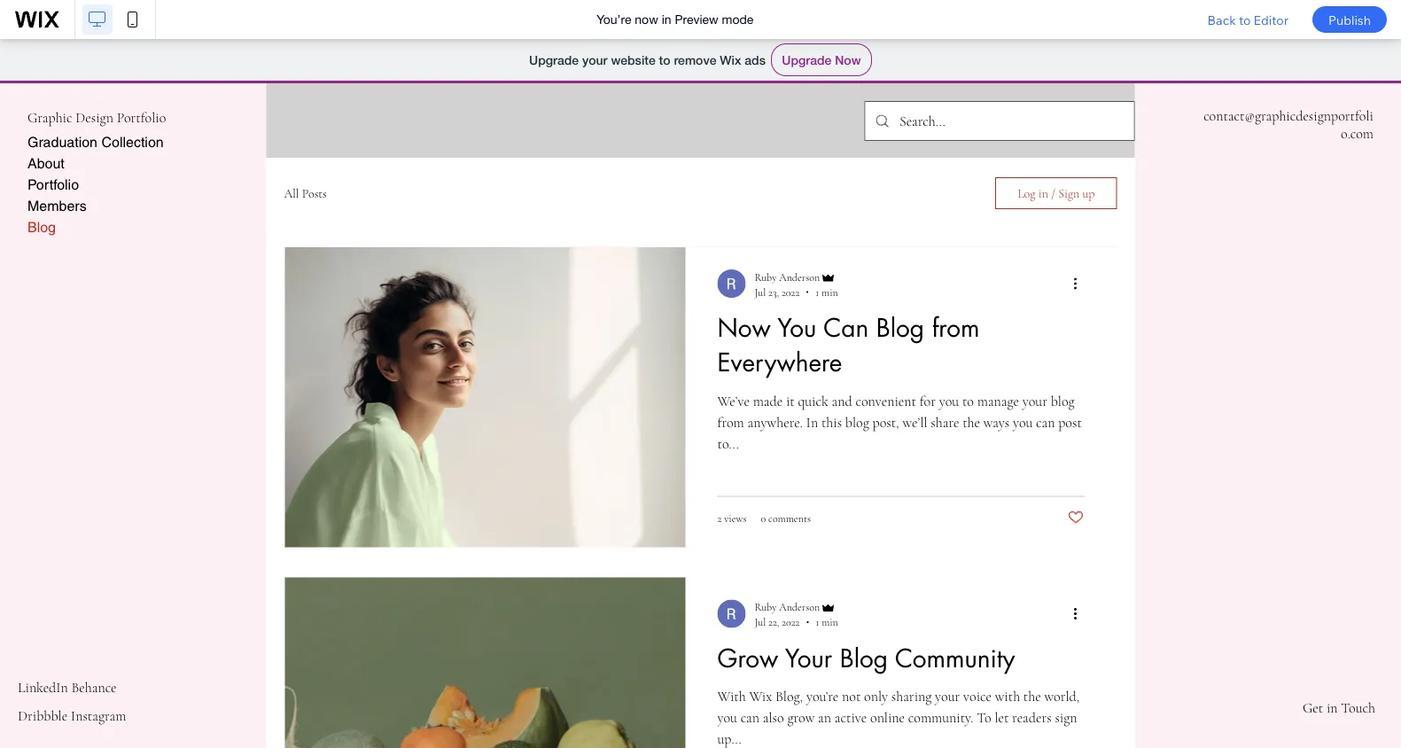 Task type: describe. For each thing, give the bounding box(es) containing it.
back to editor
[[1208, 12, 1289, 27]]

you're now in preview mode
[[597, 12, 754, 27]]

now
[[635, 12, 658, 27]]

preview
[[675, 12, 719, 27]]

publish button
[[1313, 6, 1387, 33]]

you're
[[597, 12, 632, 27]]



Task type: locate. For each thing, give the bounding box(es) containing it.
editor
[[1254, 12, 1289, 27]]

in
[[662, 12, 672, 27]]

back to editor button
[[1195, 0, 1302, 39]]

back
[[1208, 12, 1237, 27]]

publish
[[1329, 12, 1372, 27]]

to
[[1239, 12, 1251, 27]]

mode
[[722, 12, 754, 27]]



Task type: vqa. For each thing, say whether or not it's contained in the screenshot.
editor
yes



